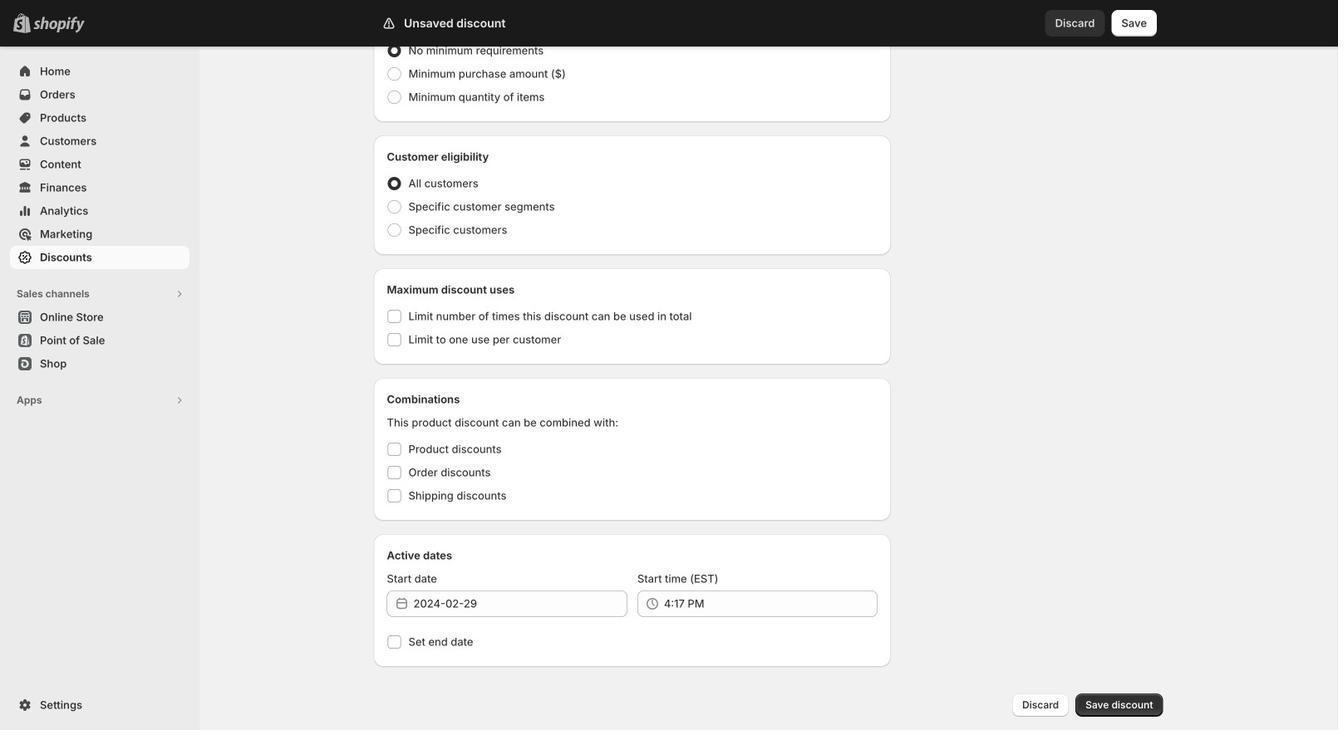 Task type: describe. For each thing, give the bounding box(es) containing it.
Enter time text field
[[664, 591, 878, 618]]

YYYY-MM-DD text field
[[414, 591, 627, 618]]



Task type: vqa. For each thing, say whether or not it's contained in the screenshot.
'0.00' text box
no



Task type: locate. For each thing, give the bounding box(es) containing it.
shopify image
[[33, 16, 85, 33]]



